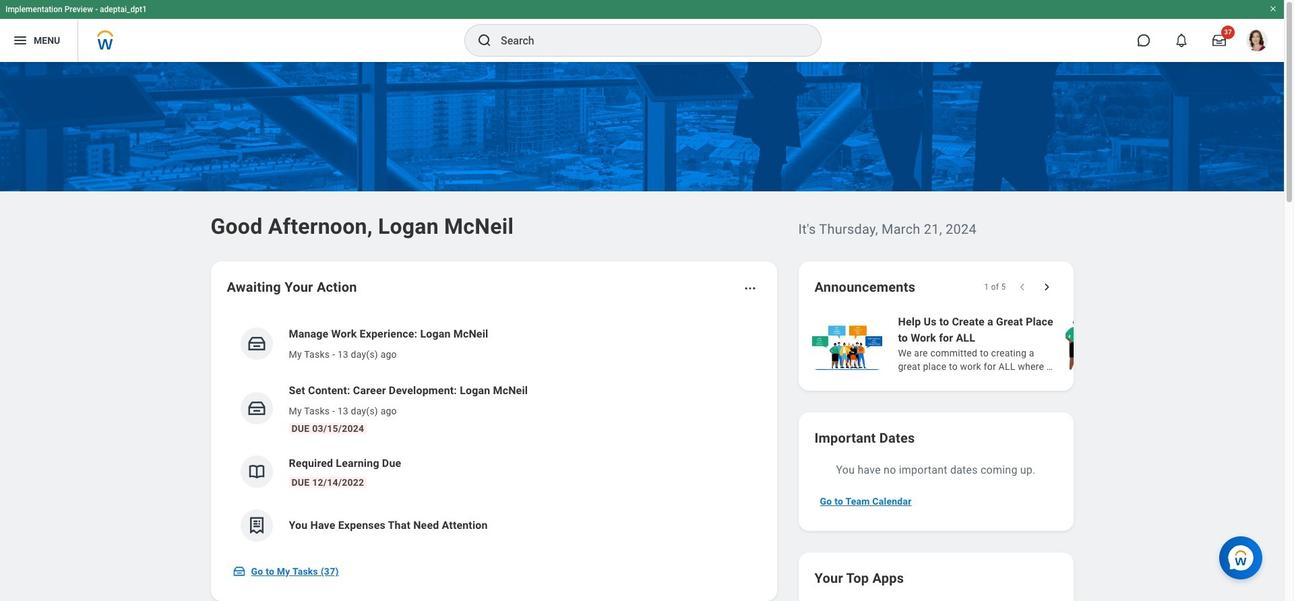 Task type: describe. For each thing, give the bounding box(es) containing it.
notifications large image
[[1175, 34, 1189, 47]]

inbox large image
[[1213, 34, 1227, 47]]

profile logan mcneil image
[[1247, 30, 1268, 54]]

search image
[[477, 32, 493, 49]]

book open image
[[246, 462, 267, 482]]

close environment banner image
[[1270, 5, 1278, 13]]

chevron left small image
[[1016, 281, 1029, 294]]

2 vertical spatial inbox image
[[232, 565, 246, 579]]



Task type: vqa. For each thing, say whether or not it's contained in the screenshot.
main content
yes



Task type: locate. For each thing, give the bounding box(es) containing it.
0 vertical spatial inbox image
[[246, 334, 267, 354]]

inbox image
[[246, 334, 267, 354], [246, 399, 267, 419], [232, 565, 246, 579]]

dashboard expenses image
[[246, 516, 267, 536]]

justify image
[[12, 32, 28, 49]]

main content
[[0, 62, 1295, 602]]

Search Workday  search field
[[501, 26, 794, 55]]

status
[[985, 282, 1006, 293]]

banner
[[0, 0, 1285, 62]]

1 horizontal spatial list
[[810, 313, 1295, 375]]

0 horizontal spatial list
[[227, 316, 761, 553]]

1 vertical spatial inbox image
[[246, 399, 267, 419]]

chevron right small image
[[1040, 281, 1054, 294]]

list
[[810, 313, 1295, 375], [227, 316, 761, 553]]



